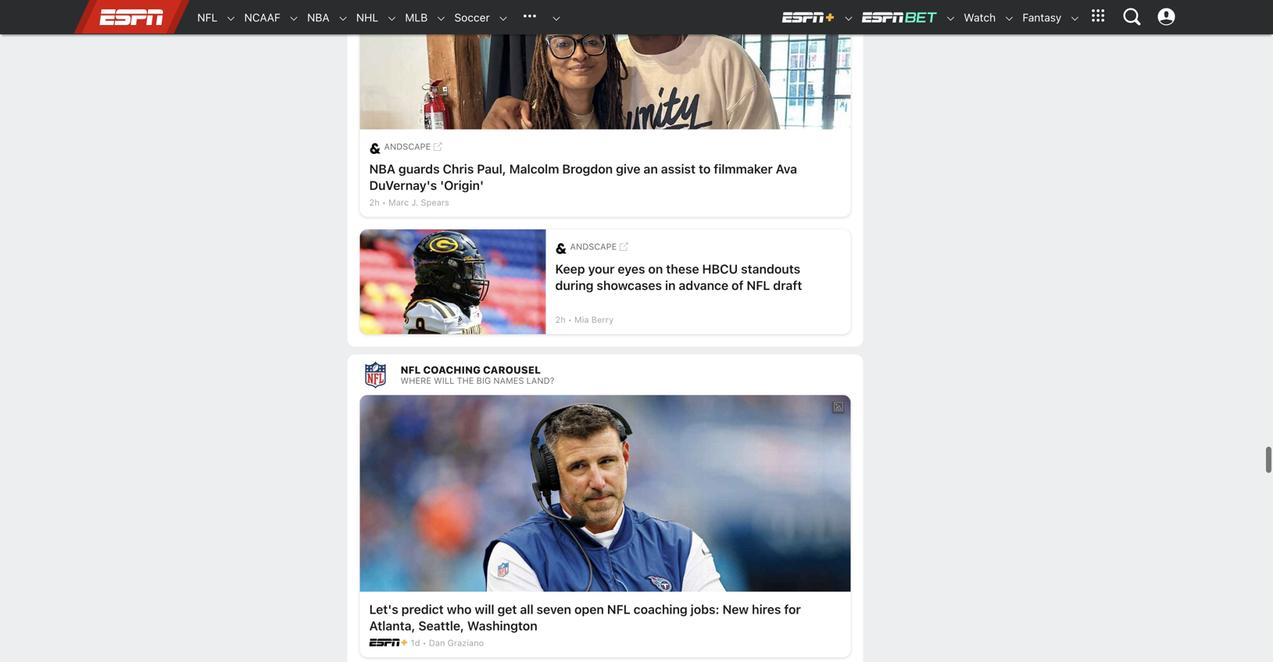 Task type: describe. For each thing, give the bounding box(es) containing it.
soccer link
[[447, 1, 490, 34]]

keep
[[555, 262, 585, 276]]

these
[[666, 262, 699, 276]]

big
[[477, 376, 491, 386]]

predict
[[402, 602, 444, 617]]

marc
[[388, 198, 409, 208]]

open
[[575, 602, 604, 617]]

washington
[[467, 618, 538, 633]]

keep your eyes on these hbcu standouts during showcases in advance of nfl draft
[[555, 262, 802, 293]]

nfl inside nfl link
[[197, 11, 218, 24]]

duvernay's
[[369, 178, 437, 193]]

of
[[732, 278, 744, 293]]

'origin'
[[440, 178, 484, 193]]

nba guards chris paul, malcolm brogdon give an assist to filmmaker ava duvernay's 'origin'
[[369, 162, 797, 193]]

dan graziano
[[429, 638, 484, 648]]

hbcu
[[702, 262, 738, 276]]

nfl inside nfl coaching carousel where will the big names land?
[[401, 364, 421, 376]]

jobs:
[[691, 602, 720, 617]]

will
[[434, 376, 454, 386]]

assist
[[661, 162, 696, 176]]

seven
[[537, 602, 571, 617]]

nfl link
[[190, 1, 218, 34]]

soccer
[[454, 11, 490, 24]]

let's
[[369, 602, 398, 617]]

guards
[[399, 162, 440, 176]]

malcolm
[[509, 162, 559, 176]]

who
[[447, 602, 472, 617]]

watch link
[[956, 1, 996, 34]]

nba for nba
[[307, 11, 330, 24]]

new
[[723, 602, 749, 617]]

get
[[498, 602, 517, 617]]

mlb link
[[397, 1, 428, 34]]

ncaaf
[[244, 11, 281, 24]]

showcases
[[597, 278, 662, 293]]

hires
[[752, 602, 781, 617]]

to
[[699, 162, 711, 176]]

nba for nba guards chris paul, malcolm brogdon give an assist to filmmaker ava duvernay's 'origin'
[[369, 162, 395, 176]]

andscape for guards
[[384, 142, 431, 152]]

berry
[[592, 315, 614, 325]]

dan
[[429, 638, 445, 648]]

1d
[[411, 638, 420, 648]]



Task type: locate. For each thing, give the bounding box(es) containing it.
nhl
[[356, 11, 378, 24]]

ncaaf link
[[237, 1, 281, 34]]

nfl left ncaaf link
[[197, 11, 218, 24]]

nba up 'duvernay's'
[[369, 162, 395, 176]]

fantasy
[[1023, 11, 1062, 24]]

all
[[520, 602, 534, 617]]

eyes
[[618, 262, 645, 276]]

1 horizontal spatial nba
[[369, 162, 395, 176]]

0 vertical spatial 2h
[[369, 198, 380, 208]]

marc j. spears
[[388, 198, 449, 208]]

seattle,
[[419, 618, 464, 633]]

coaching
[[423, 364, 481, 376]]

2h for nba guards chris paul, malcolm brogdon give an assist to filmmaker ava duvernay's 'origin'
[[369, 198, 380, 208]]

nba
[[307, 11, 330, 24], [369, 162, 395, 176]]

your
[[588, 262, 615, 276]]

during
[[555, 278, 594, 293]]

mia berry
[[575, 315, 614, 325]]

on
[[648, 262, 663, 276]]

standouts
[[741, 262, 801, 276]]

nfl down standouts
[[747, 278, 770, 293]]

2h for keep your eyes on these hbcu standouts during showcases in advance of nfl draft
[[555, 315, 566, 325]]

spears
[[421, 198, 449, 208]]

0 vertical spatial andscape
[[384, 142, 431, 152]]

ava
[[776, 162, 797, 176]]

names
[[494, 376, 524, 386]]

1 horizontal spatial 2h
[[555, 315, 566, 325]]

0 horizontal spatial andscape
[[384, 142, 431, 152]]

andscape up your
[[570, 242, 617, 252]]

chris
[[443, 162, 474, 176]]

j.
[[411, 198, 418, 208]]

0 vertical spatial nba
[[307, 11, 330, 24]]

0 horizontal spatial 2h
[[369, 198, 380, 208]]

the
[[457, 376, 474, 386]]

nfl left will
[[401, 364, 421, 376]]

fantasy link
[[1015, 1, 1062, 34]]

nfl
[[197, 11, 218, 24], [747, 278, 770, 293], [401, 364, 421, 376], [607, 602, 631, 617]]

mlb
[[405, 11, 428, 24]]

1 vertical spatial andscape
[[570, 242, 617, 252]]

graziano
[[448, 638, 484, 648]]

2h left the marc
[[369, 198, 380, 208]]

advance
[[679, 278, 729, 293]]

nba link
[[299, 1, 330, 34]]

andscape for your
[[570, 242, 617, 252]]

2h left mia
[[555, 315, 566, 325]]

in
[[665, 278, 676, 293]]

1 vertical spatial nba
[[369, 162, 395, 176]]

nfl coaching carousel where will the big names land?
[[401, 364, 554, 386]]

nfl inside keep your eyes on these hbcu standouts during showcases in advance of nfl draft
[[747, 278, 770, 293]]

let's predict who will get all seven open nfl coaching jobs: new hires for atlanta, seattle, washington
[[369, 602, 801, 633]]

0 horizontal spatial nba
[[307, 11, 330, 24]]

carousel
[[483, 364, 541, 376]]

watch
[[964, 11, 996, 24]]

brogdon
[[562, 162, 613, 176]]

nfl right the open
[[607, 602, 631, 617]]

andscape
[[384, 142, 431, 152], [570, 242, 617, 252]]

for
[[784, 602, 801, 617]]

give
[[616, 162, 641, 176]]

atlanta,
[[369, 618, 415, 633]]

where
[[401, 376, 431, 386]]

filmmaker
[[714, 162, 773, 176]]

coaching
[[634, 602, 688, 617]]

nhl link
[[348, 1, 378, 34]]

paul,
[[477, 162, 506, 176]]

1 vertical spatial 2h
[[555, 315, 566, 325]]

2h
[[369, 198, 380, 208], [555, 315, 566, 325]]

nfl inside let's predict who will get all seven open nfl coaching jobs: new hires for atlanta, seattle, washington
[[607, 602, 631, 617]]

nba left nhl link
[[307, 11, 330, 24]]

nba inside the 'nba guards chris paul, malcolm brogdon give an assist to filmmaker ava duvernay's 'origin''
[[369, 162, 395, 176]]

andscape up guards
[[384, 142, 431, 152]]

will
[[475, 602, 494, 617]]

1 horizontal spatial andscape
[[570, 242, 617, 252]]

mia
[[575, 315, 589, 325]]

land?
[[527, 376, 554, 386]]

draft
[[773, 278, 802, 293]]

an
[[644, 162, 658, 176]]



Task type: vqa. For each thing, say whether or not it's contained in the screenshot.
10 at the top
no



